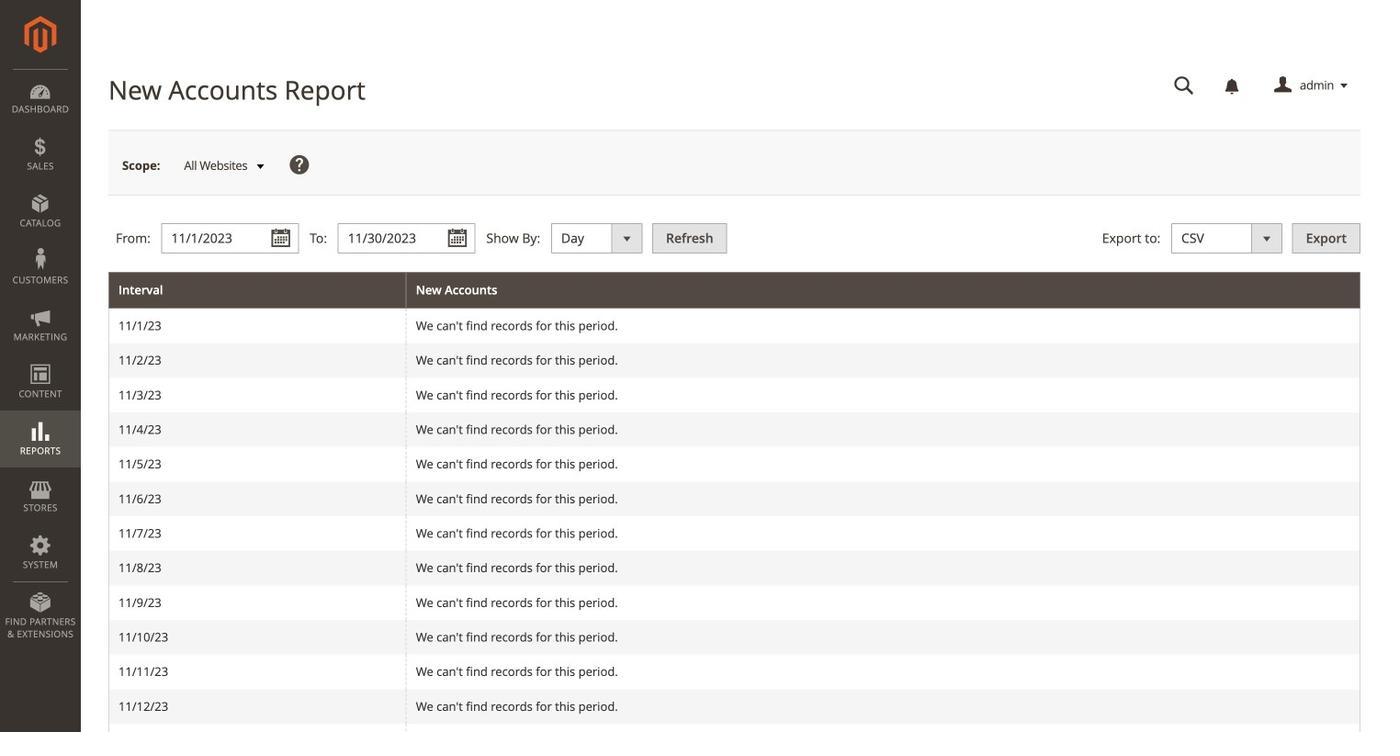 Task type: vqa. For each thing, say whether or not it's contained in the screenshot.
To text box
no



Task type: locate. For each thing, give the bounding box(es) containing it.
None text field
[[1162, 70, 1208, 102], [338, 224, 476, 254], [1162, 70, 1208, 102], [338, 224, 476, 254]]

menu bar
[[0, 69, 81, 650]]

None text field
[[161, 224, 299, 254]]



Task type: describe. For each thing, give the bounding box(es) containing it.
magento admin panel image
[[24, 16, 57, 53]]



